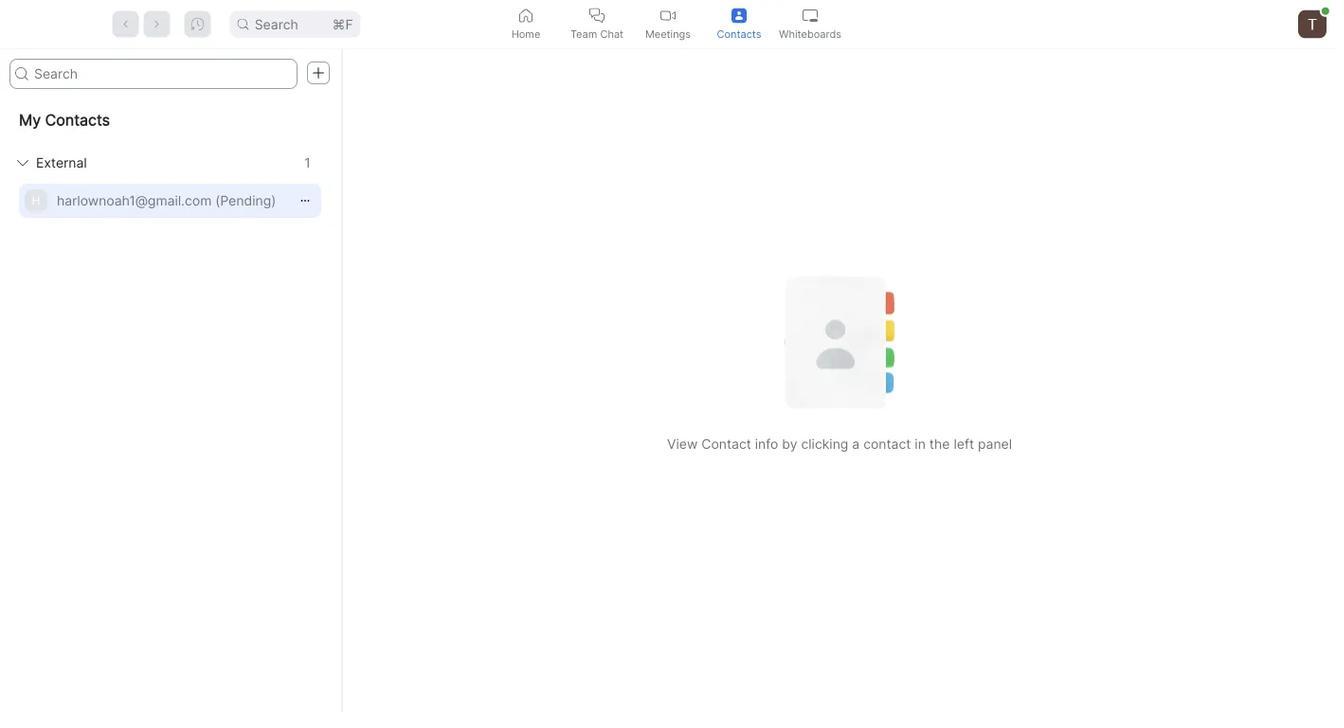 Task type: vqa. For each thing, say whether or not it's contained in the screenshot.
Today
no



Task type: locate. For each thing, give the bounding box(es) containing it.
harlownoah1@gmail.com (pending), level 3, 1 of 1, tree item
[[0, 182, 340, 220]]

harlownoah1@gmail.com (pending)
[[57, 193, 276, 209]]

team chat image
[[589, 8, 605, 23], [589, 8, 605, 23]]

contact
[[702, 436, 751, 452]]

the
[[930, 436, 950, 452]]

0 vertical spatial contacts
[[717, 27, 761, 40]]

1 vertical spatial contacts
[[45, 111, 110, 129]]

online image
[[1322, 7, 1329, 15]]

online image
[[1322, 7, 1329, 15]]

1 horizontal spatial contacts
[[717, 27, 761, 40]]

meetings
[[645, 27, 691, 40]]

h
[[32, 194, 40, 208]]

my contacts
[[19, 111, 110, 129]]

⌘f
[[332, 16, 353, 32]]

tab list
[[490, 0, 846, 48]]

a
[[852, 436, 860, 452]]

contacts down profile contact image in the top right of the page
[[717, 27, 761, 40]]

contacts up external
[[45, 111, 110, 129]]

video on image
[[661, 8, 676, 23]]

my
[[19, 111, 41, 129]]

by
[[782, 436, 798, 452]]

info
[[755, 436, 778, 452]]

contacts tab panel
[[0, 49, 1336, 714]]

my contacts heading
[[0, 97, 340, 144]]

contacts
[[717, 27, 761, 40], [45, 111, 110, 129]]

magnifier image
[[238, 18, 249, 30], [238, 18, 249, 30], [15, 67, 28, 81], [15, 67, 28, 81]]

video on image
[[661, 8, 676, 23]]

external
[[36, 155, 87, 171]]

0 horizontal spatial contacts
[[45, 111, 110, 129]]

whiteboards button
[[775, 0, 846, 48]]

profile contact image
[[732, 8, 747, 23]]

in
[[915, 436, 926, 452]]

harlownoah1@gmail.com
[[57, 193, 212, 209]]

view contact info by clicking a contact in the left panel
[[667, 436, 1012, 452]]

Search text field
[[9, 59, 298, 89]]

contacts button
[[704, 0, 775, 48]]

clicking
[[801, 436, 849, 452]]

my contacts grouping, external, 1 items enclose, level 2, 1 of 1, not selected tree item
[[8, 144, 333, 182]]

team chat
[[570, 27, 624, 40]]

profile contact image
[[732, 8, 747, 23]]

team chat button
[[562, 0, 633, 48]]

plus small image
[[312, 66, 325, 80], [312, 66, 325, 80]]

chevron down image
[[17, 157, 28, 169], [17, 157, 28, 169]]

whiteboard small image
[[803, 8, 818, 23]]

whiteboard small image
[[803, 8, 818, 23]]

left
[[954, 436, 974, 452]]



Task type: describe. For each thing, give the bounding box(es) containing it.
home small image
[[518, 8, 534, 23]]

whiteboards
[[779, 27, 842, 40]]

contact
[[864, 436, 911, 452]]

meetings button
[[633, 0, 704, 48]]

home small image
[[518, 8, 534, 23]]

contacts inside heading
[[45, 111, 110, 129]]

view
[[667, 436, 698, 452]]

avatar image
[[1298, 10, 1327, 38]]

(pending)
[[215, 193, 276, 209]]

1
[[304, 155, 311, 171]]

search
[[255, 16, 298, 32]]

ellipsis horizontal small image
[[300, 196, 310, 206]]

my contacts tree
[[0, 97, 340, 220]]

chat
[[600, 27, 624, 40]]

home
[[511, 27, 541, 40]]

home button
[[490, 0, 562, 48]]

contacts inside button
[[717, 27, 761, 40]]

panel
[[978, 436, 1012, 452]]

team
[[570, 27, 597, 40]]

tab list containing home
[[490, 0, 846, 48]]

ellipsis horizontal small image
[[300, 196, 310, 206]]



